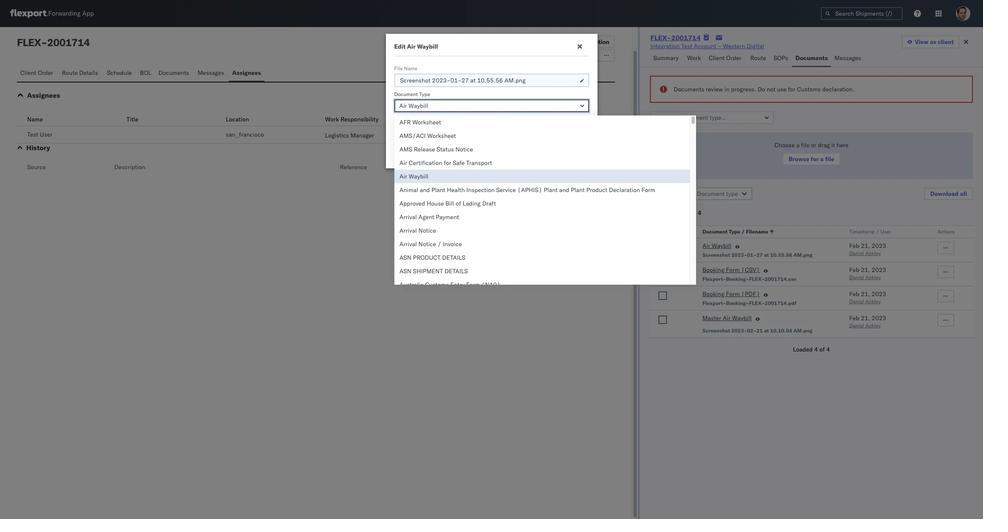 Task type: vqa. For each thing, say whether or not it's contained in the screenshot.


Task type: locate. For each thing, give the bounding box(es) containing it.
customs right use
[[797, 86, 821, 93]]

2 ackley from the top
[[866, 274, 881, 281]]

document type
[[394, 91, 430, 97]]

1 horizontal spatial /
[[742, 229, 745, 235]]

type left filename
[[729, 229, 741, 235]]

files
[[679, 209, 691, 217]]

arrival down arrival agent payment
[[400, 227, 417, 235]]

plant
[[432, 186, 446, 194], [544, 186, 558, 194], [571, 186, 585, 194]]

/ right the timestamp
[[876, 229, 880, 235]]

customs inside list box
[[425, 281, 449, 289]]

ackley
[[866, 250, 881, 257], [866, 274, 881, 281], [866, 298, 881, 305], [866, 323, 881, 329]]

invoice
[[443, 240, 462, 248]]

file
[[570, 38, 581, 46], [394, 65, 403, 72]]

assignees
[[232, 69, 261, 77], [27, 91, 60, 99]]

1 horizontal spatial of
[[820, 346, 825, 354]]

0 horizontal spatial screenshot 2023-01-27 at 10.55.56 am.png
[[400, 77, 526, 84]]

4 daniel from the top
[[850, 323, 865, 329]]

document for document type
[[697, 190, 725, 198]]

2 flexport- from the top
[[703, 300, 726, 307]]

user up history button
[[40, 131, 52, 138]]

1 booking from the top
[[703, 266, 725, 274]]

schedule
[[107, 69, 132, 77]]

and
[[420, 186, 430, 194], [559, 186, 570, 194]]

daniel for booking form (pdf)
[[850, 298, 865, 305]]

1 horizontal spatial client
[[709, 54, 725, 62]]

file for file name
[[394, 65, 403, 72]]

/ inside document type / filename button
[[742, 229, 745, 235]]

0 horizontal spatial work
[[325, 116, 339, 123]]

1 plant from the left
[[432, 186, 446, 194]]

2 arrival from the top
[[400, 227, 417, 235]]

2 horizontal spatial 4
[[827, 346, 830, 354]]

2 daniel from the top
[[850, 274, 865, 281]]

source
[[27, 163, 46, 171]]

form left (csv)
[[726, 266, 740, 274]]

client order
[[709, 54, 742, 62], [20, 69, 53, 77]]

worksheet up ams/aci worksheet
[[413, 119, 441, 126]]

details
[[79, 69, 98, 77]]

exception
[[582, 38, 610, 46]]

1 horizontal spatial plant
[[544, 186, 558, 194]]

10.55.56 up "air waybill" text box
[[477, 77, 503, 84]]

1 horizontal spatial test
[[682, 42, 693, 50]]

/ inside list box
[[438, 240, 442, 248]]

feb for booking form (pdf)
[[850, 290, 860, 298]]

1 2023 from the top
[[872, 242, 887, 250]]

status inside button
[[656, 190, 674, 198]]

work for work responsibility
[[325, 116, 339, 123]]

notice for arrival notice / invoice
[[419, 240, 436, 248]]

document inside "button"
[[697, 190, 725, 198]]

0 horizontal spatial messages
[[198, 69, 224, 77]]

plant up house at the top of the page
[[432, 186, 446, 194]]

client order down flex
[[20, 69, 53, 77]]

0 vertical spatial screenshot
[[400, 77, 431, 84]]

1 horizontal spatial documents
[[674, 86, 705, 93]]

1 vertical spatial screenshot 2023-01-27 at 10.55.56 am.png
[[703, 252, 813, 258]]

asn for asn shipment details
[[400, 268, 412, 275]]

screenshot 2023-01-27 at 10.55.56 am.png
[[400, 77, 526, 84], [703, 252, 813, 258]]

for right use
[[788, 86, 796, 93]]

screenshot 2023-01-27 at 10.55.56 am.png up (csv)
[[703, 252, 813, 258]]

2 vertical spatial screenshot
[[703, 328, 730, 334]]

2023- up booking form (csv)
[[732, 252, 747, 258]]

27 up "air waybill" text box
[[462, 77, 469, 84]]

0 horizontal spatial air waybill
[[400, 173, 429, 180]]

0 vertical spatial type
[[419, 91, 430, 97]]

1 vertical spatial route
[[62, 69, 78, 77]]

work up 'logistics'
[[325, 116, 339, 123]]

file left or
[[801, 141, 810, 149]]

asn product details
[[400, 254, 466, 262]]

1 vertical spatial booking-
[[726, 300, 749, 307]]

0 horizontal spatial 10.55.56
[[477, 77, 503, 84]]

flex-2001714
[[651, 33, 701, 42]]

booking for booking form (csv)
[[703, 266, 725, 274]]

messages button
[[832, 50, 866, 67], [194, 65, 229, 82]]

route details
[[62, 69, 98, 77]]

feb 21, 2023 daniel ackley for booking form (pdf)
[[850, 290, 887, 305]]

approved
[[400, 200, 425, 207]]

1 horizontal spatial client order
[[709, 54, 742, 62]]

air waybill up animal
[[400, 173, 429, 180]]

type
[[419, 91, 430, 97], [729, 229, 741, 235]]

3 2023 from the top
[[872, 290, 887, 298]]

2 horizontal spatial documents
[[796, 54, 828, 62]]

drag
[[818, 141, 830, 149]]

1 vertical spatial messages
[[198, 69, 224, 77]]

0 horizontal spatial assignees button
[[27, 91, 60, 99]]

form right entry
[[466, 281, 480, 289]]

0 horizontal spatial client order button
[[17, 65, 59, 82]]

1 horizontal spatial -
[[718, 42, 722, 50]]

screenshot 2023-02-21 at 10.10.04 am.png
[[703, 328, 813, 334]]

status up the uploaded
[[656, 190, 674, 198]]

flex- down (pdf)
[[749, 300, 765, 307]]

integration test account - western digital link
[[651, 42, 765, 50]]

asn
[[400, 254, 412, 262], [400, 268, 412, 275]]

of
[[456, 200, 461, 207], [820, 346, 825, 354]]

/ left invoice on the left of page
[[438, 240, 442, 248]]

0 horizontal spatial client
[[20, 69, 36, 77]]

user right the timestamp
[[881, 229, 892, 235]]

3 daniel from the top
[[850, 298, 865, 305]]

draft
[[482, 200, 496, 207]]

customs down asn shipment details
[[425, 281, 449, 289]]

1 vertical spatial file
[[826, 155, 835, 163]]

download all
[[931, 190, 967, 198]]

file exception button
[[557, 36, 615, 48], [557, 36, 615, 48]]

2001714.csv
[[765, 276, 797, 282]]

client down integration test account - western digital
[[709, 54, 725, 62]]

feb 21, 2023 daniel ackley
[[850, 242, 887, 257], [850, 266, 887, 281], [850, 290, 887, 305], [850, 315, 887, 329]]

name down edit air waybill
[[404, 65, 418, 72]]

1 horizontal spatial for
[[788, 86, 796, 93]]

flexport- down booking form (csv)
[[703, 276, 726, 282]]

feb for booking form (csv)
[[850, 266, 860, 274]]

test
[[682, 42, 693, 50], [27, 131, 38, 138]]

2 horizontal spatial for
[[811, 155, 819, 163]]

1 daniel from the top
[[850, 250, 865, 257]]

integration test account - western digital
[[651, 42, 765, 50]]

/ left filename
[[742, 229, 745, 235]]

a down drag
[[821, 155, 824, 163]]

1 21, from the top
[[861, 242, 870, 250]]

flex-
[[651, 33, 672, 42], [749, 276, 765, 282], [749, 300, 765, 307]]

test up history button
[[27, 131, 38, 138]]

actions
[[938, 229, 955, 235]]

2023-
[[432, 77, 451, 84], [732, 252, 747, 258], [732, 328, 747, 334]]

1 vertical spatial name
[[27, 116, 43, 123]]

0 horizontal spatial 01-
[[451, 77, 462, 84]]

0 horizontal spatial test
[[27, 131, 38, 138]]

flex- down (csv)
[[749, 276, 765, 282]]

1 horizontal spatial assignees button
[[229, 65, 265, 82]]

2 feb 21, 2023 daniel ackley from the top
[[850, 266, 887, 281]]

ams
[[400, 146, 413, 153]]

0 vertical spatial document
[[394, 91, 418, 97]]

a right choose
[[797, 141, 800, 149]]

at up "air waybill" text box
[[471, 77, 476, 84]]

download all button
[[925, 188, 973, 200]]

0 vertical spatial of
[[456, 200, 461, 207]]

10.10.04
[[771, 328, 793, 334]]

0 vertical spatial a
[[797, 141, 800, 149]]

/ inside timestamp / user "button"
[[876, 229, 880, 235]]

for left safe
[[444, 159, 451, 167]]

1 ackley from the top
[[866, 250, 881, 257]]

1 vertical spatial a
[[821, 155, 824, 163]]

1 vertical spatial 01-
[[747, 252, 757, 258]]

form inside booking form (csv) link
[[726, 266, 740, 274]]

1 feb 21, 2023 daniel ackley from the top
[[850, 242, 887, 257]]

route left details
[[62, 69, 78, 77]]

3 ackley from the top
[[866, 298, 881, 305]]

0 vertical spatial arrival
[[400, 213, 417, 221]]

2001714 up account
[[672, 33, 701, 42]]

1 horizontal spatial 27
[[757, 252, 763, 258]]

0 horizontal spatial file
[[801, 141, 810, 149]]

file down it
[[826, 155, 835, 163]]

details down invoice on the left of page
[[442, 254, 466, 262]]

list box
[[395, 116, 690, 520]]

flex- up integration at the top right
[[651, 33, 672, 42]]

1 booking- from the top
[[726, 276, 749, 282]]

1 horizontal spatial type
[[729, 229, 741, 235]]

details for asn shipment details
[[445, 268, 468, 275]]

2 asn from the top
[[400, 268, 412, 275]]

worksheet for ams/aci worksheet
[[428, 132, 456, 140]]

1 horizontal spatial a
[[821, 155, 824, 163]]

21, for booking form (pdf)
[[861, 290, 870, 298]]

0 horizontal spatial documents
[[159, 69, 189, 77]]

1 horizontal spatial 01-
[[747, 252, 757, 258]]

screenshot up booking form (csv)
[[703, 252, 730, 258]]

3 feb from the top
[[850, 290, 860, 298]]

for inside list box
[[444, 159, 451, 167]]

0 vertical spatial work
[[687, 54, 701, 62]]

ackley for booking form (csv)
[[866, 274, 881, 281]]

air waybill down document type / filename
[[703, 242, 732, 250]]

sops
[[774, 54, 789, 62]]

uploaded
[[650, 209, 678, 217]]

details up entry
[[445, 268, 468, 275]]

arrival down arrival notice
[[400, 240, 417, 248]]

1 horizontal spatial air waybill
[[703, 242, 732, 250]]

arrival notice
[[400, 227, 436, 235]]

status inside list box
[[437, 146, 454, 153]]

21, for air waybill
[[861, 242, 870, 250]]

type inside button
[[729, 229, 741, 235]]

2 2023 from the top
[[872, 266, 887, 274]]

flexport-
[[703, 276, 726, 282], [703, 300, 726, 307]]

1 vertical spatial flexport-
[[703, 300, 726, 307]]

assignees button
[[229, 65, 265, 82], [27, 91, 60, 99]]

booking up master
[[703, 290, 725, 298]]

forwarding app link
[[10, 9, 94, 18]]

and right animal
[[420, 186, 430, 194]]

/ for filename
[[742, 229, 745, 235]]

booking for booking form (pdf)
[[703, 290, 725, 298]]

1 asn from the top
[[400, 254, 412, 262]]

0 vertical spatial status
[[437, 146, 454, 153]]

user inside "button"
[[881, 229, 892, 235]]

2 booking- from the top
[[726, 300, 749, 307]]

document up air waybill link
[[703, 229, 728, 235]]

1 horizontal spatial 10.55.56
[[771, 252, 793, 258]]

asn for asn product details
[[400, 254, 412, 262]]

customs
[[797, 86, 821, 93], [425, 281, 449, 289]]

order down the flex - 2001714
[[38, 69, 53, 77]]

booking- down booking form (csv)
[[726, 276, 749, 282]]

agent
[[419, 213, 434, 221]]

3 feb 21, 2023 daniel ackley from the top
[[850, 290, 887, 305]]

1 flexport- from the top
[[703, 276, 726, 282]]

at down document type / filename button
[[764, 252, 769, 258]]

1 horizontal spatial 4
[[815, 346, 818, 354]]

route inside button
[[751, 54, 766, 62]]

name
[[404, 65, 418, 72], [27, 116, 43, 123]]

client down flex
[[20, 69, 36, 77]]

route for route
[[751, 54, 766, 62]]

0 horizontal spatial route
[[62, 69, 78, 77]]

document left type
[[697, 190, 725, 198]]

notice
[[456, 146, 473, 153], [419, 227, 436, 235], [419, 240, 436, 248]]

flexport- for booking form (pdf)
[[703, 300, 726, 307]]

booking- down booking form (pdf)
[[726, 300, 749, 307]]

screenshot down master
[[703, 328, 730, 334]]

booking-
[[726, 276, 749, 282], [726, 300, 749, 307]]

1 horizontal spatial user
[[881, 229, 892, 235]]

asn up australia at the bottom left of the page
[[400, 268, 412, 275]]

type for document type / filename
[[729, 229, 741, 235]]

am.png up "air waybill" text box
[[505, 77, 526, 84]]

documents for the 'documents' button to the right
[[796, 54, 828, 62]]

0 horizontal spatial status
[[437, 146, 454, 153]]

waybill down document type / filename
[[712, 242, 732, 250]]

of right loaded on the bottom of page
[[820, 346, 825, 354]]

0 vertical spatial client
[[709, 54, 725, 62]]

2001714 down forwarding app on the left top
[[47, 36, 90, 49]]

asn left product
[[400, 254, 412, 262]]

booking form (pdf) link
[[703, 290, 760, 300]]

filename
[[746, 229, 769, 235]]

booking- for (csv)
[[726, 276, 749, 282]]

route inside button
[[62, 69, 78, 77]]

client order button down western
[[706, 50, 747, 67]]

1 vertical spatial work
[[325, 116, 339, 123]]

screenshot 2023-01-27 at 10.55.56 am.png up "air waybill" text box
[[400, 77, 526, 84]]

None checkbox
[[659, 228, 667, 236], [659, 316, 667, 324], [659, 228, 667, 236], [659, 316, 667, 324]]

1 vertical spatial arrival
[[400, 227, 417, 235]]

am.png up loaded on the bottom of page
[[794, 328, 813, 334]]

air
[[407, 43, 416, 50], [400, 159, 407, 167], [400, 173, 407, 180], [703, 242, 711, 250], [723, 315, 731, 322]]

documents right sops button
[[796, 54, 828, 62]]

australia
[[400, 281, 424, 289]]

0 vertical spatial route
[[751, 54, 766, 62]]

0 horizontal spatial and
[[420, 186, 430, 194]]

logistics manager
[[325, 132, 374, 139]]

0 vertical spatial 27
[[462, 77, 469, 84]]

document up memo
[[394, 91, 418, 97]]

21,
[[861, 242, 870, 250], [861, 266, 870, 274], [861, 290, 870, 298], [861, 315, 870, 322]]

client order button
[[706, 50, 747, 67], [17, 65, 59, 82]]

0 vertical spatial 01-
[[451, 77, 462, 84]]

0 horizontal spatial assignees
[[27, 91, 60, 99]]

type up afr worksheet
[[419, 91, 430, 97]]

order down western
[[727, 54, 742, 62]]

of right bill
[[456, 200, 461, 207]]

file down edit on the top of the page
[[394, 65, 403, 72]]

2 vertical spatial arrival
[[400, 240, 417, 248]]

1 vertical spatial status
[[656, 190, 674, 198]]

shipment
[[413, 268, 443, 275]]

route button
[[747, 50, 771, 67]]

0 vertical spatial file
[[801, 141, 810, 149]]

1 horizontal spatial route
[[751, 54, 766, 62]]

browse for a file button
[[783, 153, 841, 166]]

1 vertical spatial am.png
[[794, 252, 813, 258]]

uploaded files ∙ 4
[[650, 209, 702, 217]]

client order button down flex
[[17, 65, 59, 82]]

1 feb from the top
[[850, 242, 860, 250]]

2 horizontal spatial plant
[[571, 186, 585, 194]]

notice up product
[[419, 240, 436, 248]]

- down forwarding app link
[[41, 36, 47, 49]]

app
[[82, 10, 94, 18]]

2 vertical spatial documents
[[674, 86, 705, 93]]

3 21, from the top
[[861, 290, 870, 298]]

air waybill link
[[703, 242, 732, 252]]

0 vertical spatial order
[[727, 54, 742, 62]]

ackley for booking form (pdf)
[[866, 298, 881, 305]]

flex - 2001714
[[17, 36, 90, 49]]

0 vertical spatial file
[[570, 38, 581, 46]]

worksheet for afr worksheet
[[413, 119, 441, 126]]

0 vertical spatial documents
[[796, 54, 828, 62]]

documents button right sops
[[792, 50, 832, 67]]

flexport. image
[[10, 9, 48, 18]]

2023- down the master air waybill link
[[732, 328, 747, 334]]

documents right bol button
[[159, 69, 189, 77]]

- left western
[[718, 42, 722, 50]]

3 arrival from the top
[[400, 240, 417, 248]]

2 feb from the top
[[850, 266, 860, 274]]

name up test user
[[27, 116, 43, 123]]

client order down western
[[709, 54, 742, 62]]

flexport- up master
[[703, 300, 726, 307]]

21, for booking form (csv)
[[861, 266, 870, 274]]

None checkbox
[[659, 243, 667, 252], [659, 268, 667, 276], [659, 292, 667, 300], [659, 243, 667, 252], [659, 268, 667, 276], [659, 292, 667, 300]]

2 21, from the top
[[861, 266, 870, 274]]

work for work
[[687, 54, 701, 62]]

view
[[915, 38, 929, 46]]

2 vertical spatial document
[[703, 229, 728, 235]]

responsibility
[[341, 116, 379, 123]]

1 vertical spatial assignees
[[27, 91, 60, 99]]

10.55.56
[[477, 77, 503, 84], [771, 252, 793, 258]]

documents review in progress. do not use for customs declaration.
[[674, 86, 855, 93]]

1 vertical spatial customs
[[425, 281, 449, 289]]

air down ams
[[400, 159, 407, 167]]

1 vertical spatial type
[[729, 229, 741, 235]]

0 vertical spatial details
[[442, 254, 466, 262]]

reference
[[340, 163, 367, 171]]

form inside booking form (pdf) link
[[726, 290, 740, 298]]

waybill
[[417, 43, 438, 50], [409, 173, 429, 180], [712, 242, 732, 250], [732, 315, 752, 322]]

waybill down certification
[[409, 173, 429, 180]]

Generate document type... text field
[[650, 111, 774, 124]]

2023
[[872, 242, 887, 250], [872, 266, 887, 274], [872, 290, 887, 298], [872, 315, 887, 322]]

10.55.56 up the 2001714.csv
[[771, 252, 793, 258]]

arrival down approved
[[400, 213, 417, 221]]

work down account
[[687, 54, 701, 62]]

1 horizontal spatial file
[[826, 155, 835, 163]]

documents button right the bol
[[155, 65, 194, 82]]

notice down agent
[[419, 227, 436, 235]]

4
[[698, 209, 702, 217], [815, 346, 818, 354], [827, 346, 830, 354]]

1 vertical spatial notice
[[419, 227, 436, 235]]

time
[[543, 163, 556, 171]]

feb 21, 2023 daniel ackley for booking form (csv)
[[850, 266, 887, 281]]

form left (pdf)
[[726, 290, 740, 298]]

file left 'exception'
[[570, 38, 581, 46]]

document inside button
[[703, 229, 728, 235]]

booking- for (pdf)
[[726, 300, 749, 307]]

Search Shipments (/) text field
[[821, 7, 903, 20]]

route
[[751, 54, 766, 62], [62, 69, 78, 77]]

0 horizontal spatial 4
[[698, 209, 702, 217]]

2 horizontal spatial /
[[876, 229, 880, 235]]

documents left review
[[674, 86, 705, 93]]

work inside button
[[687, 54, 701, 62]]

for
[[788, 86, 796, 93], [811, 155, 819, 163], [444, 159, 451, 167]]

0 vertical spatial at
[[471, 77, 476, 84]]

4 2023 from the top
[[872, 315, 887, 322]]

for down or
[[811, 155, 819, 163]]

0 vertical spatial booking-
[[726, 276, 749, 282]]

health
[[447, 186, 465, 194]]

2 booking from the top
[[703, 290, 725, 298]]

route down the digital
[[751, 54, 766, 62]]

2023- down edit air waybill
[[432, 77, 451, 84]]

and left product
[[559, 186, 570, 194]]

browse
[[789, 155, 810, 163]]

entry
[[451, 281, 465, 289]]

use
[[777, 86, 787, 93]]

worksheet up ams release status notice
[[428, 132, 456, 140]]

0 vertical spatial client order
[[709, 54, 742, 62]]

0 horizontal spatial a
[[797, 141, 800, 149]]

screenshot up document type at the top of page
[[400, 77, 431, 84]]

1 arrival from the top
[[400, 213, 417, 221]]

status up 'air certification for safe transport' on the top
[[437, 146, 454, 153]]

client
[[709, 54, 725, 62], [20, 69, 36, 77]]

documents for documents review in progress. do not use for customs declaration.
[[674, 86, 705, 93]]

2 vertical spatial flex-
[[749, 300, 765, 307]]

am.png up the 2001714.csv
[[794, 252, 813, 258]]

0 horizontal spatial customs
[[425, 281, 449, 289]]



Task type: describe. For each thing, give the bounding box(es) containing it.
download
[[931, 190, 959, 198]]

san_francisco
[[226, 131, 264, 138]]

1 and from the left
[[420, 186, 430, 194]]

flexport-booking-flex-2001714.pdf
[[703, 300, 797, 307]]

work button
[[684, 50, 706, 67]]

0 vertical spatial assignees
[[232, 69, 261, 77]]

house
[[427, 200, 444, 207]]

list box containing afr worksheet
[[395, 116, 690, 520]]

arrival for arrival notice
[[400, 227, 417, 235]]

0 vertical spatial screenshot 2023-01-27 at 10.55.56 am.png
[[400, 77, 526, 84]]

1 horizontal spatial 2001714
[[672, 33, 701, 42]]

logistics
[[325, 132, 349, 139]]

1 vertical spatial air waybill
[[703, 242, 732, 250]]

0 vertical spatial flex-
[[651, 33, 672, 42]]

loaded
[[793, 346, 813, 354]]

file exception
[[570, 38, 610, 46]]

2001714.pdf
[[765, 300, 797, 307]]

notice for arrival notice
[[419, 227, 436, 235]]

certification
[[409, 159, 443, 167]]

sops button
[[771, 50, 792, 67]]

file for file exception
[[570, 38, 581, 46]]

feb 21, 2023 daniel ackley for air waybill
[[850, 242, 887, 257]]

waybill right edit on the top of the page
[[417, 43, 438, 50]]

product
[[587, 186, 608, 194]]

1 horizontal spatial messages
[[835, 54, 862, 62]]

1 vertical spatial screenshot
[[703, 252, 730, 258]]

1 vertical spatial order
[[38, 69, 53, 77]]

arrival for arrival notice / invoice
[[400, 240, 417, 248]]

status button
[[650, 188, 688, 200]]

1 horizontal spatial documents button
[[792, 50, 832, 67]]

type
[[727, 190, 738, 198]]

summary
[[654, 54, 679, 62]]

bol button
[[137, 65, 155, 82]]

lading
[[463, 200, 481, 207]]

2 vertical spatial 2023-
[[732, 328, 747, 334]]

2023 for booking form (csv)
[[872, 266, 887, 274]]

1 vertical spatial 10.55.56
[[771, 252, 793, 258]]

booking form (csv) link
[[703, 266, 760, 276]]

flexport-booking-flex-2001714.csv
[[703, 276, 797, 282]]

0 vertical spatial 2023-
[[432, 77, 451, 84]]

arrival agent payment
[[400, 213, 459, 221]]

Caption (optional) text field
[[394, 124, 589, 137]]

air waybill inside list box
[[400, 173, 429, 180]]

daniel for booking form (csv)
[[850, 274, 865, 281]]

flex
[[17, 36, 41, 49]]

animal
[[400, 186, 418, 194]]

0 vertical spatial am.png
[[505, 77, 526, 84]]

afr worksheet
[[400, 119, 441, 126]]

1 horizontal spatial name
[[404, 65, 418, 72]]

0 horizontal spatial documents button
[[155, 65, 194, 82]]

2023 for air waybill
[[872, 242, 887, 250]]

air up animal
[[400, 173, 407, 180]]

approved house bill of lading draft
[[400, 200, 496, 207]]

inspection
[[467, 186, 495, 194]]

∙
[[693, 209, 697, 217]]

4 21, from the top
[[861, 315, 870, 322]]

western
[[723, 42, 746, 50]]

booking form (csv)
[[703, 266, 760, 274]]

loaded 4 of 4
[[793, 346, 830, 354]]

0 vertical spatial 10.55.56
[[477, 77, 503, 84]]

1 horizontal spatial messages button
[[832, 50, 866, 67]]

0 horizontal spatial messages button
[[194, 65, 229, 82]]

or
[[811, 141, 817, 149]]

title
[[126, 116, 138, 123]]

progress.
[[731, 86, 756, 93]]

transport
[[466, 159, 492, 167]]

1 horizontal spatial order
[[727, 54, 742, 62]]

history button
[[26, 144, 50, 152]]

for inside button
[[811, 155, 819, 163]]

(n10)
[[482, 281, 501, 289]]

australia customs entry form (n10)
[[400, 281, 501, 289]]

type for document type
[[419, 91, 430, 97]]

documents for the left the 'documents' button
[[159, 69, 189, 77]]

1 vertical spatial test
[[27, 131, 38, 138]]

review
[[706, 86, 723, 93]]

document for document type
[[394, 91, 418, 97]]

timestamp / user button
[[848, 227, 921, 235]]

2 vertical spatial at
[[764, 328, 769, 334]]

flex- for booking form (csv)
[[749, 276, 765, 282]]

(csv)
[[742, 266, 760, 274]]

arrival for arrival agent payment
[[400, 213, 417, 221]]

02-
[[747, 328, 757, 334]]

/ for invoice
[[438, 240, 442, 248]]

timestamp / user
[[850, 229, 892, 235]]

air certification for safe transport
[[400, 159, 492, 167]]

0 vertical spatial user
[[40, 131, 52, 138]]

2023 for booking form (pdf)
[[872, 290, 887, 298]]

feb for air waybill
[[850, 242, 860, 250]]

history
[[26, 144, 50, 152]]

4 ackley from the top
[[866, 323, 881, 329]]

details for asn product details
[[442, 254, 466, 262]]

0 horizontal spatial 2001714
[[47, 36, 90, 49]]

21
[[757, 328, 763, 334]]

0 vertical spatial assignees button
[[229, 65, 265, 82]]

work responsibility
[[325, 116, 379, 123]]

timestamp
[[850, 229, 875, 235]]

integration
[[651, 42, 680, 50]]

4 feb from the top
[[850, 315, 860, 322]]

0 vertical spatial test
[[682, 42, 693, 50]]

file inside button
[[826, 155, 835, 163]]

4 for of
[[827, 346, 830, 354]]

product
[[413, 254, 441, 262]]

0 horizontal spatial -
[[41, 36, 47, 49]]

afr
[[400, 119, 411, 126]]

flexport- for booking form (csv)
[[703, 276, 726, 282]]

0 horizontal spatial client order
[[20, 69, 53, 77]]

manager
[[351, 132, 374, 139]]

memo
[[394, 116, 409, 122]]

1 horizontal spatial client order button
[[706, 50, 747, 67]]

all
[[960, 190, 967, 198]]

a inside button
[[821, 155, 824, 163]]

0 horizontal spatial 27
[[462, 77, 469, 84]]

2 plant from the left
[[544, 186, 558, 194]]

form right declaration at the right top
[[642, 186, 656, 194]]

Air Waybill text field
[[394, 99, 589, 112]]

3 plant from the left
[[571, 186, 585, 194]]

waybill up 02-
[[732, 315, 752, 322]]

1 vertical spatial 27
[[757, 252, 763, 258]]

file name
[[394, 65, 418, 72]]

view as client button
[[902, 36, 960, 48]]

1 horizontal spatial customs
[[797, 86, 821, 93]]

ams/aci worksheet
[[400, 132, 456, 140]]

1 vertical spatial at
[[764, 252, 769, 258]]

4 feb 21, 2023 daniel ackley from the top
[[850, 315, 887, 329]]

0 vertical spatial notice
[[456, 146, 473, 153]]

flex- for booking form (pdf)
[[749, 300, 765, 307]]

in
[[725, 86, 730, 93]]

declaration.
[[823, 86, 855, 93]]

air down document type / filename
[[703, 242, 711, 250]]

animal and plant health inspection service (aphis) plant and plant product declaration form
[[400, 186, 656, 194]]

1 vertical spatial of
[[820, 346, 825, 354]]

do
[[758, 86, 766, 93]]

(pdf)
[[742, 290, 760, 298]]

route details button
[[59, 65, 104, 82]]

choose a file or drag it here
[[775, 141, 849, 149]]

as
[[930, 38, 937, 46]]

0 horizontal spatial of
[[456, 200, 461, 207]]

ackley for air waybill
[[866, 250, 881, 257]]

2 vertical spatial am.png
[[794, 328, 813, 334]]

daniel for air waybill
[[850, 250, 865, 257]]

choose
[[775, 141, 795, 149]]

1 vertical spatial 2023-
[[732, 252, 747, 258]]

air right edit on the top of the page
[[407, 43, 416, 50]]

ams/aci
[[400, 132, 426, 140]]

client
[[938, 38, 954, 46]]

4 for ∙
[[698, 209, 702, 217]]

route for route details
[[62, 69, 78, 77]]

2 and from the left
[[559, 186, 570, 194]]

master
[[703, 315, 722, 322]]

document for document type / filename
[[703, 229, 728, 235]]

service
[[496, 186, 516, 194]]

document type / filename button
[[701, 227, 833, 235]]

air right master
[[723, 315, 731, 322]]

forwarding
[[48, 10, 81, 18]]

summary button
[[650, 50, 684, 67]]



